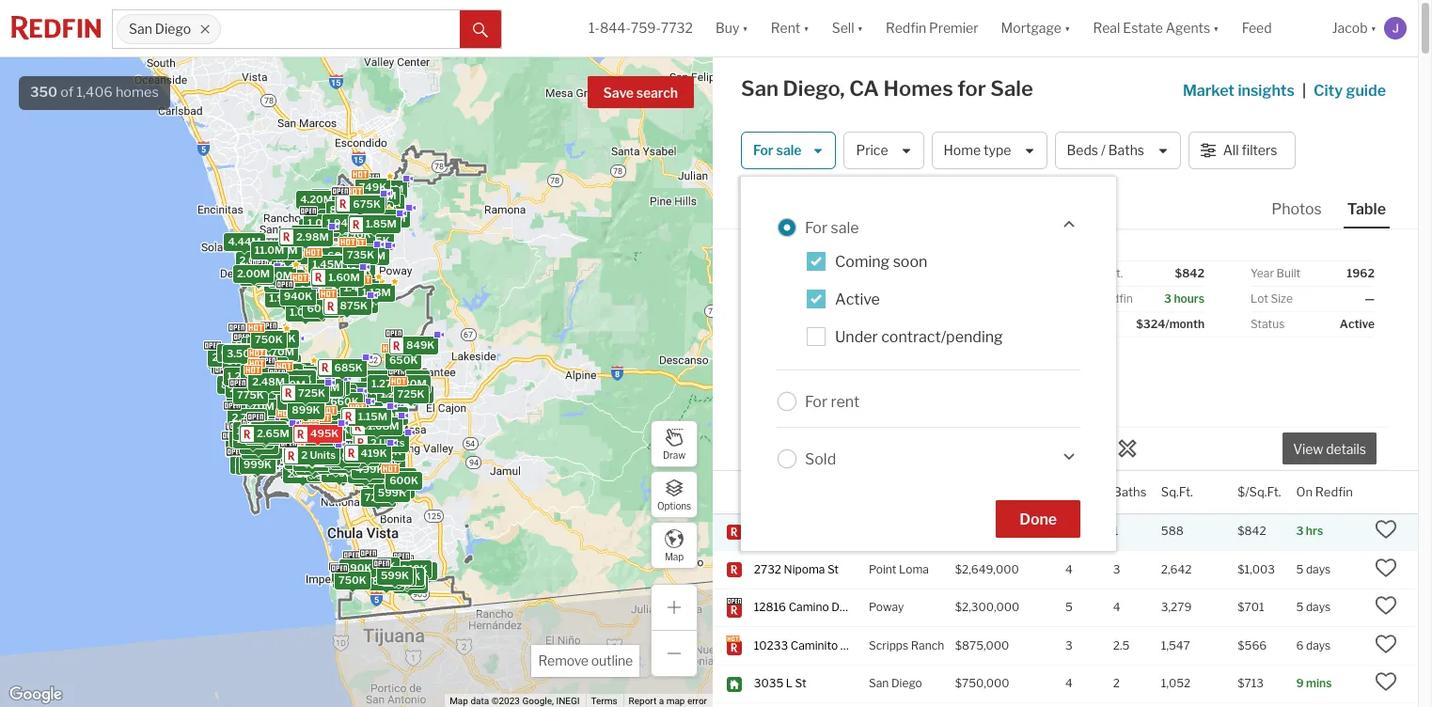 Task type: vqa. For each thing, say whether or not it's contained in the screenshot.
Diego
yes



Task type: locate. For each thing, give the bounding box(es) containing it.
395k up 350k
[[287, 368, 315, 382]]

done
[[1019, 511, 1057, 528]]

960k down 479k
[[357, 470, 386, 483]]

1 horizontal spatial 480k
[[358, 417, 386, 430]]

all filters
[[1223, 142, 1277, 158]]

$713
[[1238, 676, 1264, 691]]

12816
[[754, 600, 786, 614]]

favorite this home image for $566
[[1375, 633, 1397, 655]]

0 horizontal spatial 480k
[[292, 449, 321, 462]]

425k down 669k on the left bottom of page
[[351, 448, 379, 461]]

estate
[[1123, 20, 1163, 36]]

on redfin down $/sq. ft.
[[1080, 292, 1133, 306]]

0 horizontal spatial diego
[[155, 21, 191, 37]]

4.00m
[[280, 427, 314, 440], [230, 441, 263, 454]]

buy ▾ button
[[716, 0, 748, 56]]

1 vertical spatial 1.09m
[[290, 305, 321, 318]]

925k down 625k
[[318, 287, 346, 300]]

1 vertical spatial 849k
[[406, 338, 435, 351]]

sale up hrs at the right top
[[831, 219, 859, 236]]

0 vertical spatial 1.15m
[[272, 367, 302, 380]]

1.13m right "685k"
[[365, 372, 394, 385]]

map down the options
[[665, 551, 684, 562]]

4 favorite this home image from the top
[[1375, 633, 1397, 655]]

1 vertical spatial 940k
[[401, 387, 429, 400]]

9.50m
[[222, 370, 256, 383]]

1 vertical spatial 700k
[[327, 449, 355, 462]]

mortgage ▾
[[1001, 20, 1071, 36]]

1 vertical spatial 735k
[[374, 459, 402, 472]]

1.18m
[[359, 423, 388, 436]]

on up 3 hrs
[[1296, 484, 1313, 499]]

type
[[984, 142, 1011, 158]]

days for $566
[[1306, 638, 1331, 652]]

▾ right rent
[[803, 20, 809, 36]]

0 vertical spatial 650k
[[389, 353, 418, 367]]

895k
[[296, 430, 324, 443]]

$701
[[1238, 600, 1264, 614]]

active for coming soon
[[835, 291, 880, 308]]

1 vertical spatial 620k
[[318, 413, 346, 426]]

1 vertical spatial san diego
[[869, 676, 922, 691]]

view details
[[1293, 441, 1366, 457]]

5 days for $701
[[1296, 600, 1331, 614]]

1.13m down 1.31m on the left top of page
[[362, 285, 391, 298]]

2 days from the top
[[1306, 600, 1331, 614]]

5 days up 6 days
[[1296, 600, 1331, 614]]

0 vertical spatial 575k
[[288, 411, 316, 424]]

3 favorite this home image from the top
[[1375, 595, 1397, 617]]

1.85m
[[365, 217, 397, 230]]

user photo image
[[1384, 17, 1407, 39]]

550k down 669k on the left bottom of page
[[359, 453, 388, 466]]

1 vertical spatial map
[[450, 696, 468, 706]]

0 vertical spatial 400k
[[309, 289, 338, 302]]

beds left /
[[1067, 142, 1098, 158]]

1 vertical spatial san
[[741, 76, 779, 101]]

0 vertical spatial 735k
[[347, 248, 374, 261]]

san down scripps
[[869, 676, 889, 691]]

620k up 350k
[[284, 371, 312, 384]]

1.09m down 920k
[[290, 305, 321, 318]]

735k down 996k
[[347, 248, 374, 261]]

5 for 3,279
[[1296, 600, 1304, 614]]

749k
[[359, 180, 387, 193], [243, 387, 271, 400], [361, 422, 389, 436], [306, 448, 334, 461], [300, 449, 328, 462], [325, 466, 353, 479]]

735k down 868k
[[374, 459, 402, 472]]

▾ right 'buy'
[[742, 20, 748, 36]]

mortgage
[[1001, 20, 1062, 36]]

baths down x-out this home "icon"
[[1113, 484, 1147, 499]]

425k up 1.99m
[[329, 398, 357, 411]]

$842 up hours
[[1175, 266, 1205, 280]]

favorite this home image for $701
[[1375, 595, 1397, 617]]

940k right 349k
[[401, 387, 429, 400]]

st right l
[[795, 676, 806, 691]]

1 vertical spatial for
[[805, 219, 828, 236]]

filters
[[1242, 142, 1277, 158]]

active down —
[[1340, 317, 1375, 331]]

845k down "685k"
[[313, 382, 342, 395]]

0 horizontal spatial 1.15m
[[272, 367, 302, 380]]

0 horizontal spatial map
[[450, 696, 468, 706]]

1 vertical spatial 675k
[[290, 449, 318, 462]]

0 vertical spatial 5.50m
[[302, 221, 336, 234]]

1 ▾ from the left
[[742, 20, 748, 36]]

0 vertical spatial for
[[753, 142, 774, 158]]

389k
[[347, 420, 376, 433]]

beds
[[1067, 142, 1098, 158], [1065, 484, 1095, 499]]

0 vertical spatial 869k
[[342, 291, 371, 305]]

0 vertical spatial 850k
[[354, 196, 383, 210]]

3.35m down 3.70m
[[240, 458, 272, 471]]

5 up 6
[[1296, 600, 1304, 614]]

sell ▾ button
[[821, 0, 874, 56]]

options button
[[651, 471, 698, 518]]

0 horizontal spatial $842
[[1175, 266, 1205, 280]]

5 days
[[1296, 562, 1331, 576], [1296, 600, 1331, 614]]

2 vertical spatial days
[[1306, 638, 1331, 652]]

4 up 2.5
[[1113, 600, 1121, 614]]

san
[[129, 21, 152, 37], [741, 76, 779, 101], [869, 676, 889, 691]]

735k
[[347, 248, 374, 261], [374, 459, 402, 472]]

active
[[835, 291, 880, 308], [1340, 317, 1375, 331]]

620k up 299k
[[318, 413, 346, 426]]

beds inside button
[[1067, 142, 1098, 158]]

0 vertical spatial 940k
[[284, 290, 313, 303]]

days for $701
[[1306, 600, 1331, 614]]

1 favorite this home image from the top
[[1375, 518, 1397, 541]]

san diego left remove san diego icon
[[129, 21, 191, 37]]

on redfin up hrs
[[1296, 484, 1353, 499]]

1 vertical spatial on
[[1296, 484, 1313, 499]]

▾ for rent ▾
[[803, 20, 809, 36]]

299k
[[309, 427, 337, 440]]

map left data
[[450, 696, 468, 706]]

diego down scripps ranch
[[891, 676, 922, 691]]

5 ▾ from the left
[[1213, 20, 1219, 36]]

3035 l st link
[[754, 676, 852, 692]]

6 ▾ from the left
[[1371, 20, 1377, 36]]

0 vertical spatial baths
[[1108, 142, 1144, 158]]

walkthrough
[[768, 261, 845, 273]]

1.94m
[[326, 216, 357, 229]]

redfin left premier
[[886, 20, 926, 36]]

1 5 days from the top
[[1296, 562, 1331, 576]]

dialog
[[741, 177, 1116, 551]]

1 horizontal spatial on
[[1296, 484, 1313, 499]]

500k up 3.70m
[[262, 425, 291, 438]]

for sale down diego,
[[753, 142, 802, 158]]

beds for beds
[[1065, 484, 1095, 499]]

for sale
[[753, 142, 802, 158], [805, 219, 859, 236]]

scripps
[[869, 638, 909, 652]]

3.30m down 2.95m
[[271, 248, 304, 261]]

0 vertical spatial 2.60m
[[371, 408, 404, 421]]

st right the nipoma
[[827, 562, 839, 576]]

redfin down ft.
[[1098, 292, 1133, 306]]

beds left baths button
[[1065, 484, 1095, 499]]

error
[[687, 696, 707, 706]]

479k
[[347, 450, 375, 463]]

5 favorite this home image from the top
[[1375, 671, 1397, 693]]

for sale up redfin
[[805, 219, 859, 236]]

940k down 325k
[[284, 290, 313, 303]]

3.35m
[[265, 243, 298, 256], [240, 458, 272, 471]]

year built
[[1251, 266, 1301, 280]]

1 vertical spatial days
[[1306, 600, 1331, 614]]

0 vertical spatial 1.03m
[[316, 205, 347, 218]]

675k
[[353, 197, 381, 210], [290, 449, 318, 462], [396, 577, 424, 590]]

1 horizontal spatial 575k
[[393, 569, 421, 582]]

favorite this home image
[[1375, 518, 1397, 541], [1375, 557, 1397, 579], [1375, 595, 1397, 617], [1375, 633, 1397, 655], [1375, 671, 1397, 693]]

899k down 350k
[[292, 403, 320, 416]]

588
[[1027, 415, 1056, 432], [1161, 524, 1184, 538]]

4 ▾ from the left
[[1064, 20, 1071, 36]]

$842
[[1175, 266, 1205, 280], [1238, 524, 1266, 538]]

1 horizontal spatial 845k
[[372, 574, 401, 587]]

feed
[[1242, 20, 1272, 36]]

0 vertical spatial diego
[[155, 21, 191, 37]]

1.70m
[[264, 344, 294, 358], [243, 399, 274, 412], [314, 429, 345, 442], [256, 440, 286, 453]]

799k
[[344, 264, 372, 277], [268, 331, 296, 344], [331, 361, 358, 374], [281, 372, 309, 385], [295, 422, 323, 435], [350, 561, 378, 574]]

1 vertical spatial 1.08m
[[268, 384, 299, 397]]

490k
[[298, 455, 326, 468], [343, 561, 372, 574]]

615k
[[295, 448, 321, 461]]

400k up 660k
[[317, 379, 346, 392]]

725k
[[332, 289, 360, 302], [333, 289, 360, 303], [298, 386, 325, 399], [397, 387, 425, 400], [330, 394, 357, 408], [297, 411, 324, 424], [365, 491, 392, 504]]

5 days down hrs
[[1296, 562, 1331, 576]]

469k
[[281, 411, 310, 424]]

550k right 770k at left
[[404, 564, 433, 577]]

0 horizontal spatial 5.50m
[[236, 333, 269, 346]]

949k up 312k
[[321, 447, 350, 460]]

4 down done button
[[1065, 562, 1073, 576]]

rent ▾ button
[[771, 0, 809, 56]]

options
[[657, 500, 691, 511]]

350k
[[282, 388, 311, 402]]

1 horizontal spatial diego
[[891, 676, 922, 691]]

san diego down scripps
[[869, 676, 922, 691]]

4 right $750,000
[[1065, 676, 1073, 691]]

heading
[[750, 415, 903, 465]]

3 inside listed by redfin 3 hrs ago 3d walkthrough
[[842, 241, 848, 252]]

910k
[[336, 566, 363, 579]]

None search field
[[221, 10, 460, 48]]

1.09m up '2.98m'
[[308, 216, 339, 229]]

on down $/sq.
[[1080, 292, 1096, 306]]

1 vertical spatial 5.50m
[[236, 333, 269, 346]]

0 horizontal spatial sale
[[776, 142, 802, 158]]

$842 up $1,003
[[1238, 524, 1266, 538]]

map region
[[0, 0, 854, 707]]

1 horizontal spatial sale
[[831, 219, 859, 236]]

0 horizontal spatial on
[[1080, 292, 1096, 306]]

▾ right agents
[[1213, 20, 1219, 36]]

1 vertical spatial 395k
[[336, 572, 364, 585]]

2 favorite this home image from the top
[[1375, 557, 1397, 579]]

▾ left user photo
[[1371, 20, 1377, 36]]

2 5 days from the top
[[1296, 600, 1331, 614]]

2 ▾ from the left
[[803, 20, 809, 36]]

400k down 625k
[[309, 289, 338, 302]]

baths right /
[[1108, 142, 1144, 158]]

1 vertical spatial sale
[[831, 219, 859, 236]]

for sale inside button
[[753, 142, 802, 158]]

395k
[[287, 368, 315, 382], [336, 572, 364, 585]]

beds / baths
[[1067, 142, 1144, 158]]

0 vertical spatial 3 units
[[247, 421, 282, 434]]

4.20m
[[300, 193, 333, 206]]

redfin down view details at bottom right
[[1315, 484, 1353, 499]]

3 ▾ from the left
[[857, 20, 863, 36]]

5 down 3 hrs
[[1296, 562, 1304, 576]]

map inside button
[[665, 551, 684, 562]]

445k
[[297, 381, 325, 395], [333, 395, 361, 408]]

1 vertical spatial 11.0m
[[235, 359, 265, 372]]

6.95m
[[227, 352, 260, 365]]

0 vertical spatial 480k
[[358, 417, 386, 430]]

500k down 996k
[[338, 250, 367, 263]]

2 vertical spatial 4
[[1065, 676, 1073, 691]]

1.30m
[[320, 432, 351, 445], [289, 450, 320, 463], [288, 452, 319, 465]]

475k
[[341, 389, 368, 402], [321, 423, 349, 436]]

valle
[[851, 600, 877, 614]]

1 vertical spatial 1.79m
[[287, 420, 318, 433]]

0 vertical spatial san diego
[[129, 21, 191, 37]]

diego left remove san diego icon
[[155, 21, 191, 37]]

0 vertical spatial 700k
[[373, 196, 401, 209]]

days up 6 days
[[1306, 600, 1331, 614]]

days down hrs
[[1306, 562, 1331, 576]]

4 for 3
[[1065, 562, 1073, 576]]

5.50m
[[302, 221, 336, 234], [236, 333, 269, 346]]

beds / baths button
[[1055, 132, 1181, 169]]

1 vertical spatial 550k
[[404, 564, 433, 577]]

2.15m
[[245, 434, 275, 447]]

2 vertical spatial 849k
[[311, 465, 339, 478]]

1 vertical spatial 490k
[[343, 561, 372, 574]]

464k
[[301, 458, 329, 471]]

996k
[[342, 227, 371, 240]]

ago
[[872, 241, 893, 252]]

▾ right the sell on the right
[[857, 20, 863, 36]]

1.90m down 2.20m at the left of page
[[231, 400, 263, 413]]

575k up 740k
[[288, 411, 316, 424]]

san left diego,
[[741, 76, 779, 101]]

0 horizontal spatial 3 units
[[247, 421, 282, 434]]

▾ right mortgage
[[1064, 20, 1071, 36]]

2 vertical spatial redfin
[[1315, 484, 1353, 499]]

days right 6
[[1306, 638, 1331, 652]]

3 days from the top
[[1306, 638, 1331, 652]]

1 horizontal spatial 620k
[[318, 413, 346, 426]]

map for map
[[665, 551, 684, 562]]

days for $1,003
[[1306, 562, 1331, 576]]

899k up 1.98m
[[246, 266, 275, 279]]

1 horizontal spatial 940k
[[401, 387, 429, 400]]

699k
[[369, 198, 398, 211], [279, 410, 308, 423], [367, 482, 395, 495], [393, 572, 421, 585]]

480k
[[358, 417, 386, 430], [292, 449, 321, 462]]

12816 camino del valle link
[[754, 600, 877, 616]]

1.25m
[[303, 459, 334, 472]]

active inside dialog
[[835, 291, 880, 308]]

0 vertical spatial 960k
[[246, 339, 274, 352]]

0 vertical spatial 550k
[[359, 453, 388, 466]]

1.80m
[[248, 438, 279, 451], [245, 449, 277, 462], [330, 465, 362, 478]]

1 horizontal spatial st
[[827, 562, 839, 576]]

0 vertical spatial active
[[835, 291, 880, 308]]

1.90m
[[251, 338, 283, 351], [231, 400, 263, 413], [347, 404, 379, 417]]

report a map error link
[[629, 696, 707, 706]]

429k
[[331, 418, 359, 431], [351, 447, 379, 460]]

|
[[1302, 82, 1306, 100]]

869k down 330k
[[346, 443, 375, 457]]

580k
[[283, 372, 312, 385]]

295k
[[297, 459, 325, 473]]

1.60m
[[320, 249, 351, 262], [329, 270, 360, 283], [322, 412, 353, 425], [237, 424, 268, 437]]

3 units
[[247, 421, 282, 434], [294, 459, 329, 472]]

2 vertical spatial 1.08m
[[368, 419, 399, 432]]

845k down 765k
[[372, 574, 401, 587]]

1.60m down 625k
[[329, 270, 360, 283]]

active up under
[[835, 291, 880, 308]]

san diego
[[129, 21, 191, 37], [869, 676, 922, 691]]

0 vertical spatial on
[[1080, 292, 1096, 306]]

900k
[[305, 389, 334, 403]]

925k down 695k
[[362, 234, 390, 247]]

1 horizontal spatial 1.79m
[[347, 286, 378, 299]]

all
[[1223, 142, 1239, 158]]

sale down diego,
[[776, 142, 802, 158]]

575k right 545k
[[393, 569, 421, 582]]

395k left 770k at left
[[336, 572, 364, 585]]

real estate agents ▾
[[1093, 20, 1219, 36]]

1 vertical spatial 5 days
[[1296, 600, 1331, 614]]

2.5
[[1113, 638, 1130, 652]]

869k right '555k'
[[342, 291, 371, 305]]

3.35m up 589k
[[265, 243, 298, 256]]

150k
[[385, 570, 412, 583]]

nipoma
[[784, 562, 825, 576]]

3.30m up 1.98m
[[268, 276, 301, 290]]

status
[[1251, 317, 1285, 331]]

map
[[665, 551, 684, 562], [450, 696, 468, 706]]

1,406
[[76, 84, 113, 101]]

1 horizontal spatial 960k
[[357, 470, 386, 483]]

2 vertical spatial 1.03m
[[267, 365, 299, 379]]

960k up '3.45m'
[[246, 339, 274, 352]]

0 horizontal spatial san diego
[[129, 21, 191, 37]]

sq.ft.
[[1161, 484, 1193, 499]]

0 vertical spatial 1.13m
[[362, 285, 391, 298]]

1 vertical spatial $842
[[1238, 524, 1266, 538]]

2 vertical spatial 675k
[[396, 577, 424, 590]]

2 horizontal spatial 675k
[[396, 577, 424, 590]]

0 vertical spatial map
[[665, 551, 684, 562]]

1 days from the top
[[1306, 562, 1331, 576]]

san up homes
[[129, 21, 152, 37]]

$566
[[1238, 638, 1267, 652]]

0 vertical spatial beds
[[1067, 142, 1098, 158]]

875k
[[340, 299, 368, 312], [341, 421, 368, 434], [298, 430, 326, 443]]



Task type: describe. For each thing, give the bounding box(es) containing it.
1.98m
[[269, 291, 300, 305]]

3 hrs
[[1296, 524, 1323, 538]]

7732
[[661, 20, 693, 36]]

$2,649,000
[[955, 562, 1019, 576]]

baths inside button
[[1108, 142, 1144, 158]]

1 vertical spatial 960k
[[357, 470, 386, 483]]

3.70m
[[246, 443, 278, 456]]

350
[[30, 84, 58, 101]]

diego,
[[783, 76, 845, 101]]

mortgage ▾ button
[[990, 0, 1082, 56]]

1.60m down '2.98m'
[[320, 249, 351, 262]]

0 vertical spatial 939k
[[354, 418, 382, 431]]

1 vertical spatial 480k
[[292, 449, 321, 462]]

for inside button
[[753, 142, 774, 158]]

1 vertical spatial 499k
[[356, 463, 384, 476]]

scripps ranch
[[869, 638, 944, 652]]

on redfin button
[[1296, 471, 1353, 513]]

x-out this home image
[[1116, 437, 1139, 460]]

real estate agents ▾ button
[[1082, 0, 1231, 56]]

569k
[[300, 459, 329, 472]]

for
[[958, 76, 986, 101]]

favorite this home image for $713
[[1375, 671, 1397, 693]]

1 vertical spatial on redfin
[[1296, 484, 1353, 499]]

1 vertical spatial 588
[[1161, 524, 1184, 538]]

0 horizontal spatial 500k
[[262, 425, 291, 438]]

3 hours
[[1164, 292, 1205, 306]]

map
[[666, 696, 685, 706]]

submit search image
[[473, 22, 488, 37]]

0 vertical spatial 395k
[[287, 368, 315, 382]]

1 horizontal spatial 495k
[[310, 427, 339, 440]]

504k
[[266, 393, 295, 406]]

0 vertical spatial 485k
[[295, 457, 323, 470]]

1.90m up 389k
[[347, 404, 379, 417]]

mins
[[1306, 676, 1332, 691]]

0 vertical spatial 995k
[[351, 416, 379, 429]]

6.00m
[[221, 345, 254, 358]]

0 vertical spatial 1.79m
[[347, 286, 378, 299]]

1.99m
[[326, 420, 357, 433]]

1 vertical spatial 475k
[[321, 423, 349, 436]]

1 horizontal spatial 1.08m
[[324, 282, 355, 295]]

▾ for sell ▾
[[857, 20, 863, 36]]

6 days
[[1296, 638, 1331, 652]]

0 vertical spatial 2.50m
[[307, 380, 340, 393]]

beds for beds / baths
[[1067, 142, 1098, 158]]

0 vertical spatial 620k
[[284, 371, 312, 384]]

1.27m
[[371, 376, 401, 389]]

search
[[636, 85, 678, 101]]

draw
[[663, 449, 686, 460]]

soon
[[893, 253, 928, 271]]

1 horizontal spatial 830k
[[306, 384, 335, 397]]

1 vertical spatial 2.50m
[[233, 431, 266, 444]]

redfin premier
[[886, 20, 979, 36]]

0 horizontal spatial 830k
[[230, 386, 259, 399]]

baths button
[[1113, 471, 1147, 513]]

925k up 669k on the left bottom of page
[[367, 412, 395, 425]]

1 vertical spatial 995k
[[324, 466, 352, 479]]

1 horizontal spatial 445k
[[333, 395, 361, 408]]

0 vertical spatial 425k
[[329, 398, 357, 411]]

1 vertical spatial 939k
[[352, 467, 380, 480]]

1 vertical spatial 3.35m
[[240, 458, 272, 471]]

949k up 950k
[[308, 391, 337, 404]]

loma
[[899, 562, 929, 576]]

320k
[[309, 427, 337, 440]]

0 vertical spatial 3.35m
[[265, 243, 298, 256]]

st for 2732 nipoma st
[[827, 562, 839, 576]]

12816 camino del valle poway
[[754, 600, 904, 614]]

775k
[[237, 388, 264, 401]]

map for map data ©2023 google, inegi
[[450, 696, 468, 706]]

1962
[[1347, 266, 1375, 280]]

0 horizontal spatial 550k
[[359, 453, 388, 466]]

view details button
[[1283, 433, 1377, 465]]

1.29m
[[295, 422, 326, 435]]

google,
[[522, 696, 554, 706]]

0 vertical spatial 499k
[[344, 422, 373, 436]]

premier
[[929, 20, 979, 36]]

san diego, ca homes for sale
[[741, 76, 1033, 101]]

under contract/pending
[[835, 328, 1003, 346]]

0 horizontal spatial redfin
[[886, 20, 926, 36]]

favorite this home image for $1,003
[[1375, 557, 1397, 579]]

325k
[[273, 271, 300, 285]]

630k
[[357, 202, 385, 215]]

0 vertical spatial $842
[[1175, 266, 1205, 280]]

1 vertical spatial 1.13m
[[365, 372, 394, 385]]

table button
[[1344, 199, 1390, 229]]

0 horizontal spatial on redfin
[[1080, 292, 1133, 306]]

save
[[603, 85, 634, 101]]

photo of 1464 essex st #6, san diego, ca 92103 image
[[741, 229, 1065, 470]]

0 horizontal spatial 1.08m
[[268, 384, 299, 397]]

ca
[[849, 76, 879, 101]]

poway
[[869, 600, 904, 614]]

2 vertical spatial 700k
[[384, 470, 413, 483]]

0 horizontal spatial 899k
[[246, 266, 275, 279]]

©2023
[[491, 696, 520, 706]]

rent
[[771, 20, 800, 36]]

market insights link
[[1183, 61, 1295, 102]]

0 vertical spatial 845k
[[313, 382, 342, 395]]

697k
[[259, 334, 287, 347]]

525k
[[313, 422, 341, 436]]

0 vertical spatial 588
[[1027, 415, 1056, 432]]

0 vertical spatial 1.05m
[[317, 392, 348, 406]]

5 days for $1,003
[[1296, 562, 1331, 576]]

data
[[471, 696, 489, 706]]

sale inside button
[[776, 142, 802, 158]]

1.07m
[[365, 188, 396, 201]]

1 vertical spatial 425k
[[351, 448, 379, 461]]

925k down 419k
[[358, 459, 386, 472]]

1 vertical spatial 4
[[1113, 600, 1121, 614]]

1 vertical spatial 1.15m
[[358, 409, 387, 422]]

▾ for buy ▾
[[742, 20, 748, 36]]

3,279
[[1161, 600, 1192, 614]]

1 vertical spatial diego
[[891, 676, 922, 691]]

0 horizontal spatial 1.79m
[[287, 420, 318, 433]]

950k
[[291, 408, 320, 421]]

1 vertical spatial 1.05m
[[301, 421, 333, 434]]

sale
[[990, 76, 1033, 101]]

point
[[869, 562, 897, 576]]

▾ for jacob ▾
[[1371, 20, 1377, 36]]

st for 3035 l st
[[795, 676, 806, 691]]

homes
[[884, 76, 953, 101]]

1 horizontal spatial 1.15m
[[311, 425, 341, 438]]

1 horizontal spatial 5.50m
[[302, 221, 336, 234]]

save search button
[[587, 76, 694, 108]]

1 vertical spatial 429k
[[351, 447, 379, 460]]

1,052
[[1161, 676, 1191, 691]]

remove
[[538, 653, 589, 669]]

0 vertical spatial 429k
[[331, 418, 359, 431]]

sell
[[832, 20, 854, 36]]

remove san diego image
[[200, 24, 211, 35]]

0 vertical spatial 1.09m
[[308, 216, 339, 229]]

market insights | city guide
[[1183, 82, 1386, 100]]

redfin
[[805, 241, 840, 252]]

930k
[[292, 456, 321, 470]]

5 for 2,642
[[1296, 562, 1304, 576]]

1 horizontal spatial 899k
[[292, 403, 320, 416]]

sell ▾
[[832, 20, 863, 36]]

0 horizontal spatial 940k
[[284, 290, 313, 303]]

1 vertical spatial 400k
[[317, 379, 346, 392]]

3.88m
[[371, 182, 404, 195]]

350 of 1,406 homes
[[30, 84, 159, 101]]

1 vertical spatial 869k
[[346, 443, 375, 457]]

a
[[659, 696, 664, 706]]

—
[[1365, 292, 1375, 306]]

2.20m
[[229, 381, 262, 395]]

remove outline button
[[532, 645, 639, 677]]

active for —
[[1340, 317, 1375, 331]]

37.5m
[[227, 354, 259, 367]]

sold
[[805, 450, 836, 468]]

sale inside dialog
[[831, 219, 859, 236]]

1.60m up 1.88m
[[237, 424, 268, 437]]

660k
[[330, 394, 359, 407]]

0 vertical spatial 3.30m
[[271, 248, 304, 261]]

0 vertical spatial 11.0m
[[255, 243, 284, 256]]

▾ for mortgage ▾
[[1064, 20, 1071, 36]]

listed
[[753, 241, 787, 252]]

google image
[[5, 683, 67, 707]]

3035 l st
[[754, 676, 806, 691]]

843k
[[294, 457, 322, 470]]

dialog containing for sale
[[741, 177, 1116, 551]]

990k
[[255, 359, 284, 372]]

sell ▾ button
[[832, 0, 863, 56]]

1 vertical spatial 3 units
[[294, 459, 329, 472]]

1-844-759-7732
[[589, 20, 693, 36]]

report
[[629, 696, 657, 706]]

real
[[1093, 20, 1120, 36]]

1 vertical spatial redfin
[[1098, 292, 1133, 306]]

4 for 2
[[1065, 676, 1073, 691]]

view
[[1293, 441, 1323, 457]]

2 vertical spatial san
[[869, 676, 889, 691]]

1.90m up 990k
[[251, 338, 283, 351]]

0 horizontal spatial 445k
[[297, 381, 325, 395]]

1.60m up 810k
[[322, 412, 353, 425]]

759-
[[631, 20, 661, 36]]

9 mins
[[1296, 676, 1332, 691]]

1 horizontal spatial san
[[741, 76, 779, 101]]

0 horizontal spatial 650k
[[321, 458, 350, 471]]

2 horizontal spatial 1.08m
[[368, 419, 399, 432]]

report a map error
[[629, 696, 707, 706]]

guide
[[1346, 82, 1386, 100]]

1 horizontal spatial 500k
[[338, 250, 367, 263]]

remove outline
[[538, 653, 633, 669]]

0 vertical spatial 490k
[[298, 455, 326, 468]]

1 horizontal spatial 650k
[[389, 353, 418, 367]]

0 horizontal spatial 4.00m
[[230, 441, 263, 454]]

all filters button
[[1188, 132, 1296, 169]]

0 vertical spatial san
[[129, 21, 152, 37]]

1 horizontal spatial san diego
[[869, 676, 922, 691]]

949k up 1.99m
[[324, 390, 352, 403]]

5 right $2,300,000
[[1065, 600, 1073, 614]]

1 vertical spatial baths
[[1113, 484, 1147, 499]]

0 horizontal spatial 675k
[[290, 449, 318, 462]]

4.44m
[[228, 235, 261, 248]]

1 horizontal spatial 490k
[[343, 561, 372, 574]]

1 vertical spatial 845k
[[372, 574, 401, 587]]

589k
[[245, 257, 274, 270]]

city guide link
[[1314, 80, 1390, 102]]

2.95m
[[289, 232, 322, 245]]

1 horizontal spatial 675k
[[353, 197, 381, 210]]

$875,000
[[955, 638, 1009, 652]]

on inside on redfin button
[[1296, 484, 1313, 499]]

for sale inside dialog
[[805, 219, 859, 236]]

1 horizontal spatial 4.00m
[[280, 427, 314, 440]]

1 vertical spatial 850k
[[339, 423, 368, 436]]



